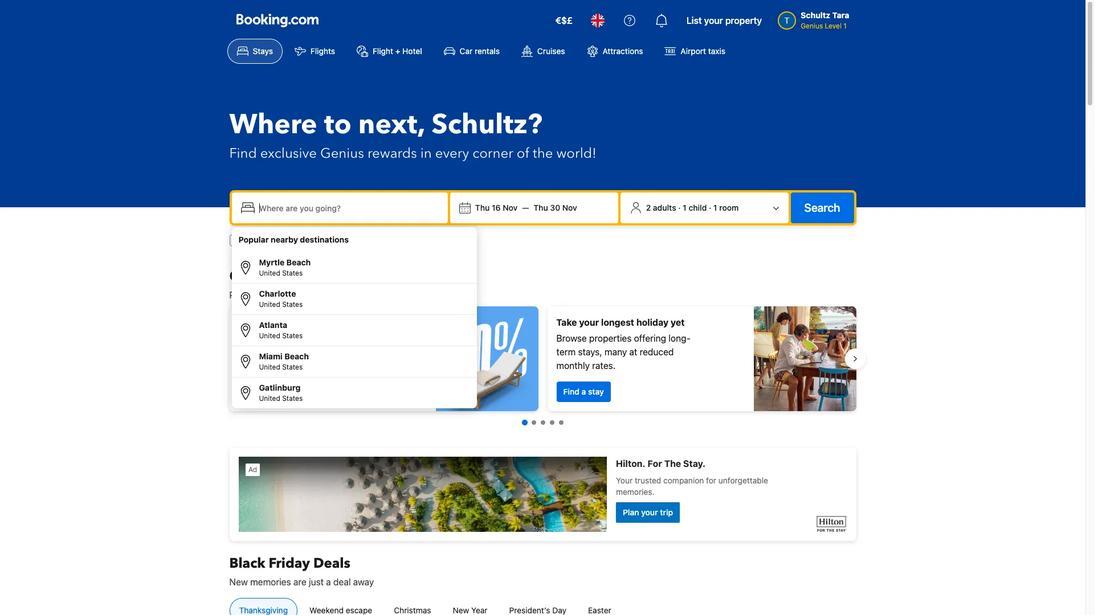 Task type: vqa. For each thing, say whether or not it's contained in the screenshot.
Booking.com's
no



Task type: describe. For each thing, give the bounding box(es) containing it.
every
[[435, 144, 469, 163]]

monthly
[[557, 361, 590, 371]]

offers
[[230, 267, 271, 286]]

are
[[294, 578, 307, 588]]

schultz
[[801, 10, 831, 20]]

black inside book a stay you won't forget save 30% or more on stays with black friday deals
[[239, 354, 261, 364]]

thu 16 nov — thu 30 nov
[[476, 203, 578, 213]]

offers promotions, deals and special offers for you
[[230, 267, 410, 301]]

list your property link
[[680, 7, 769, 34]]

a for find
[[582, 387, 586, 397]]

friday inside book a stay you won't forget save 30% or more on stays with black friday deals
[[264, 354, 289, 364]]

at
[[630, 347, 638, 358]]

friday inside black friday deals new memories are just a deal away
[[269, 555, 310, 574]]

main content containing offers
[[220, 267, 866, 616]]

united inside myrtle beach united states
[[259, 269, 280, 278]]

exclusive
[[260, 144, 317, 163]]

—
[[522, 203, 529, 213]]

cruises link
[[512, 39, 575, 64]]

beach for miami beach
[[285, 352, 309, 362]]

where
[[230, 106, 317, 144]]

rewards
[[368, 144, 417, 163]]

away
[[353, 578, 374, 588]]

flight + hotel
[[373, 46, 422, 56]]

taxis
[[709, 46, 726, 56]]

memories
[[250, 578, 291, 588]]

special
[[324, 290, 353, 301]]

stays
[[330, 340, 352, 351]]

explore
[[245, 380, 274, 390]]

black friday deals new memories are just a deal away
[[230, 555, 374, 588]]

and
[[306, 290, 321, 301]]

popular
[[239, 235, 269, 245]]

flight
[[373, 46, 393, 56]]

forget
[[337, 324, 364, 335]]

united for charlotte
[[259, 301, 280, 309]]

next,
[[359, 106, 425, 144]]

2
[[646, 203, 651, 213]]

30%
[[261, 340, 280, 351]]

your account menu schultz tara genius level 1 element
[[778, 5, 855, 31]]

car
[[460, 46, 473, 56]]

of
[[517, 144, 530, 163]]

genius inside where to next, schultz? find exclusive genius rewards in every corner of the world!
[[320, 144, 364, 163]]

i'm travelling for work
[[245, 236, 325, 245]]

miami
[[259, 352, 283, 362]]

i'm
[[245, 236, 257, 245]]

2 · from the left
[[709, 203, 712, 213]]

many
[[605, 347, 627, 358]]

popular nearby destinations group
[[232, 253, 477, 409]]

states inside myrtle beach united states
[[282, 269, 303, 278]]

tara
[[833, 10, 850, 20]]

1 nov from the left
[[503, 203, 518, 213]]

states for charlotte
[[282, 301, 303, 309]]

flights link
[[285, 39, 345, 64]]

states for atlanta
[[282, 332, 303, 340]]

search button
[[791, 193, 855, 224]]

states for gatlinburg
[[282, 395, 303, 403]]

united inside miami beach united states
[[259, 363, 280, 372]]

airport taxis link
[[655, 39, 736, 64]]

hotel
[[403, 46, 422, 56]]

where to next, schultz? find exclusive genius rewards in every corner of the world!
[[230, 106, 597, 163]]

room
[[720, 203, 739, 213]]

just
[[309, 578, 324, 588]]

work
[[307, 236, 325, 245]]

child
[[689, 203, 707, 213]]

united for atlanta
[[259, 332, 280, 340]]

holiday
[[637, 318, 669, 328]]

with
[[354, 340, 371, 351]]

take
[[557, 318, 577, 328]]

nearby
[[271, 235, 298, 245]]

deals inside explore deals link
[[276, 380, 296, 390]]

longest
[[602, 318, 635, 328]]

to
[[324, 106, 352, 144]]

you inside book a stay you won't forget save 30% or more on stays with black friday deals
[[292, 324, 308, 335]]

flight + hotel link
[[347, 39, 432, 64]]

term
[[557, 347, 576, 358]]

browse
[[557, 334, 587, 344]]

more
[[294, 340, 315, 351]]

find a stay link
[[557, 382, 611, 403]]

advertisement region
[[230, 448, 857, 542]]

16
[[492, 203, 501, 213]]

1 · from the left
[[679, 203, 681, 213]]

region containing take your longest holiday yet
[[220, 302, 866, 416]]

the
[[533, 144, 553, 163]]

offering
[[634, 334, 667, 344]]

for inside offers promotions, deals and special offers for you
[[382, 290, 393, 301]]

atlanta
[[259, 320, 288, 330]]

stays,
[[578, 347, 603, 358]]

deals inside offers promotions, deals and special offers for you
[[282, 290, 304, 301]]

charlotte
[[259, 289, 296, 299]]

stays link
[[227, 39, 283, 64]]

thu 16 nov button
[[471, 198, 522, 218]]

your for longest
[[580, 318, 599, 328]]

deals inside book a stay you won't forget save 30% or more on stays with black friday deals
[[291, 354, 314, 364]]

level
[[825, 22, 842, 30]]

+
[[396, 46, 401, 56]]



Task type: locate. For each thing, give the bounding box(es) containing it.
friday down 30% at the left bottom of page
[[264, 354, 289, 364]]

a right just
[[326, 578, 331, 588]]

popular nearby destinations
[[239, 235, 349, 245]]

1 horizontal spatial for
[[382, 290, 393, 301]]

1 vertical spatial for
[[382, 290, 393, 301]]

1 vertical spatial genius
[[320, 144, 364, 163]]

1 vertical spatial black
[[230, 555, 265, 574]]

1 inside 'schultz tara genius level 1'
[[844, 22, 847, 30]]

myrtle
[[259, 258, 285, 267]]

beach inside myrtle beach united states
[[287, 258, 311, 267]]

nov right '30'
[[563, 203, 578, 213]]

5 united from the top
[[259, 395, 280, 403]]

1 left room at the top
[[714, 203, 718, 213]]

take your longest holiday yet image
[[754, 307, 857, 412]]

0 vertical spatial black
[[239, 354, 261, 364]]

progress bar
[[522, 420, 564, 426]]

you right the offers
[[396, 290, 410, 301]]

list box containing popular nearby destinations
[[232, 228, 477, 409]]

friday up are at the left bottom of page
[[269, 555, 310, 574]]

corner
[[473, 144, 514, 163]]

a inside book a stay you won't forget save 30% or more on stays with black friday deals
[[263, 324, 268, 335]]

€$£
[[556, 15, 573, 26]]

states down gatlinburg
[[282, 395, 303, 403]]

1 horizontal spatial find
[[564, 387, 580, 397]]

united inside atlanta united states
[[259, 332, 280, 340]]

a right "book"
[[263, 324, 268, 335]]

1 thu from the left
[[476, 203, 490, 213]]

your right list
[[705, 15, 724, 26]]

2 united from the top
[[259, 301, 280, 309]]

stay for find
[[588, 387, 604, 397]]

gatlinburg
[[259, 383, 301, 393]]

list box
[[232, 228, 477, 409]]

black up new
[[230, 555, 265, 574]]

2 horizontal spatial a
[[582, 387, 586, 397]]

·
[[679, 203, 681, 213], [709, 203, 712, 213]]

1
[[844, 22, 847, 30], [683, 203, 687, 213], [714, 203, 718, 213]]

1 vertical spatial beach
[[285, 352, 309, 362]]

deal
[[334, 578, 351, 588]]

miami beach united states
[[259, 352, 309, 372]]

you inside offers promotions, deals and special offers for you
[[396, 290, 410, 301]]

0 horizontal spatial you
[[292, 324, 308, 335]]

· right child
[[709, 203, 712, 213]]

deals up 'deal'
[[314, 555, 351, 574]]

main content
[[220, 267, 866, 616]]

a for book
[[263, 324, 268, 335]]

0 horizontal spatial stay
[[271, 324, 290, 335]]

stay inside book a stay you won't forget save 30% or more on stays with black friday deals
[[271, 324, 290, 335]]

1 horizontal spatial ·
[[709, 203, 712, 213]]

1 down the tara
[[844, 22, 847, 30]]

1 vertical spatial a
[[582, 387, 586, 397]]

1 vertical spatial deals
[[314, 555, 351, 574]]

beach
[[287, 258, 311, 267], [285, 352, 309, 362]]

1 vertical spatial deals
[[276, 380, 296, 390]]

booking.com image
[[236, 14, 318, 27]]

stays
[[253, 46, 273, 56]]

united down myrtle
[[259, 269, 280, 278]]

4 united from the top
[[259, 363, 280, 372]]

0 horizontal spatial a
[[263, 324, 268, 335]]

your right take
[[580, 318, 599, 328]]

gatlinburg united states
[[259, 383, 303, 403]]

united down "charlotte"
[[259, 301, 280, 309]]

2 states from the top
[[282, 301, 303, 309]]

1 states from the top
[[282, 269, 303, 278]]

thu left '30'
[[534, 203, 548, 213]]

2 horizontal spatial 1
[[844, 22, 847, 30]]

0 vertical spatial a
[[263, 324, 268, 335]]

thu
[[476, 203, 490, 213], [534, 203, 548, 213]]

0 horizontal spatial find
[[230, 144, 257, 163]]

you up more
[[292, 324, 308, 335]]

find
[[230, 144, 257, 163], [564, 387, 580, 397]]

airport
[[681, 46, 707, 56]]

1 horizontal spatial stay
[[588, 387, 604, 397]]

your inside "link"
[[705, 15, 724, 26]]

list your property
[[687, 15, 763, 26]]

book
[[239, 324, 261, 335]]

find inside "link"
[[564, 387, 580, 397]]

0 vertical spatial for
[[295, 236, 305, 245]]

1 horizontal spatial your
[[705, 15, 724, 26]]

rentals
[[475, 46, 500, 56]]

2 adults · 1 child · 1 room
[[646, 203, 739, 213]]

save
[[239, 340, 259, 351]]

stay inside "link"
[[588, 387, 604, 397]]

1 horizontal spatial you
[[396, 290, 410, 301]]

0 vertical spatial find
[[230, 144, 257, 163]]

atlanta united states
[[259, 320, 303, 340]]

5 states from the top
[[282, 395, 303, 403]]

1 horizontal spatial thu
[[534, 203, 548, 213]]

attractions
[[603, 46, 643, 56]]

black
[[239, 354, 261, 364], [230, 555, 265, 574]]

find down monthly
[[564, 387, 580, 397]]

book a stay you won't forget save 30% or more on stays with black friday deals
[[239, 324, 371, 364]]

properties
[[590, 334, 632, 344]]

0 horizontal spatial for
[[295, 236, 305, 245]]

adults
[[653, 203, 677, 213]]

stay down rates.
[[588, 387, 604, 397]]

united inside charlotte united states
[[259, 301, 280, 309]]

0 vertical spatial deals
[[291, 354, 314, 364]]

thu 30 nov button
[[529, 198, 582, 218]]

0 vertical spatial your
[[705, 15, 724, 26]]

yet
[[671, 318, 685, 328]]

search for black friday deals on stays image
[[436, 307, 539, 412]]

0 vertical spatial beach
[[287, 258, 311, 267]]

Where are you going? field
[[255, 198, 444, 218]]

0 horizontal spatial nov
[[503, 203, 518, 213]]

€$£ button
[[549, 7, 580, 34]]

friday
[[264, 354, 289, 364], [269, 555, 310, 574]]

0 horizontal spatial 1
[[683, 203, 687, 213]]

a down monthly
[[582, 387, 586, 397]]

rates.
[[593, 361, 616, 371]]

nov right 16
[[503, 203, 518, 213]]

0 vertical spatial deals
[[282, 290, 304, 301]]

2 vertical spatial a
[[326, 578, 331, 588]]

region
[[220, 302, 866, 416]]

or
[[283, 340, 291, 351]]

deals
[[291, 354, 314, 364], [314, 555, 351, 574]]

1 horizontal spatial nov
[[563, 203, 578, 213]]

genius down schultz
[[801, 22, 824, 30]]

0 vertical spatial friday
[[264, 354, 289, 364]]

tab list
[[220, 599, 631, 616]]

deals inside black friday deals new memories are just a deal away
[[314, 555, 351, 574]]

3 united from the top
[[259, 332, 280, 340]]

deals left and
[[282, 290, 304, 301]]

world!
[[557, 144, 597, 163]]

airport taxis
[[681, 46, 726, 56]]

0 vertical spatial stay
[[271, 324, 290, 335]]

car rentals
[[460, 46, 500, 56]]

on
[[317, 340, 328, 351]]

new
[[230, 578, 248, 588]]

0 vertical spatial you
[[396, 290, 410, 301]]

1 horizontal spatial genius
[[801, 22, 824, 30]]

1 horizontal spatial a
[[326, 578, 331, 588]]

your
[[705, 15, 724, 26], [580, 318, 599, 328]]

1 vertical spatial stay
[[588, 387, 604, 397]]

4 states from the top
[[282, 363, 303, 372]]

take your longest holiday yet browse properties offering long- term stays, many at reduced monthly rates.
[[557, 318, 691, 371]]

black inside black friday deals new memories are just a deal away
[[230, 555, 265, 574]]

deals down miami beach united states
[[276, 380, 296, 390]]

1 united from the top
[[259, 269, 280, 278]]

states down "charlotte"
[[282, 301, 303, 309]]

myrtle beach united states
[[259, 258, 311, 278]]

for right the offers
[[382, 290, 393, 301]]

schultz tara genius level 1
[[801, 10, 850, 30]]

1 horizontal spatial 1
[[714, 203, 718, 213]]

your inside take your longest holiday yet browse properties offering long- term stays, many at reduced monthly rates.
[[580, 318, 599, 328]]

states inside atlanta united states
[[282, 332, 303, 340]]

beach inside miami beach united states
[[285, 352, 309, 362]]

1 left child
[[683, 203, 687, 213]]

black down save
[[239, 354, 261, 364]]

cruises
[[538, 46, 565, 56]]

beach down more
[[285, 352, 309, 362]]

your for property
[[705, 15, 724, 26]]

property
[[726, 15, 763, 26]]

thu left 16
[[476, 203, 490, 213]]

states inside charlotte united states
[[282, 301, 303, 309]]

30
[[551, 203, 561, 213]]

0 horizontal spatial genius
[[320, 144, 364, 163]]

0 vertical spatial genius
[[801, 22, 824, 30]]

for left work
[[295, 236, 305, 245]]

charlotte united states
[[259, 289, 303, 309]]

states down myrtle
[[282, 269, 303, 278]]

stay up or on the bottom left of page
[[271, 324, 290, 335]]

1 vertical spatial your
[[580, 318, 599, 328]]

1 vertical spatial friday
[[269, 555, 310, 574]]

· right adults
[[679, 203, 681, 213]]

list
[[687, 15, 702, 26]]

deals down more
[[291, 354, 314, 364]]

united down atlanta at the left bottom
[[259, 332, 280, 340]]

states inside miami beach united states
[[282, 363, 303, 372]]

genius inside 'schultz tara genius level 1'
[[801, 22, 824, 30]]

promotions,
[[230, 290, 279, 301]]

states down atlanta at the left bottom
[[282, 332, 303, 340]]

2 adults · 1 child · 1 room button
[[625, 197, 784, 219]]

united down miami
[[259, 363, 280, 372]]

3 states from the top
[[282, 332, 303, 340]]

stay for book
[[271, 324, 290, 335]]

in
[[421, 144, 432, 163]]

travelling
[[259, 236, 292, 245]]

beach for myrtle beach
[[287, 258, 311, 267]]

beach down popular nearby destinations at the top left
[[287, 258, 311, 267]]

1 vertical spatial you
[[292, 324, 308, 335]]

find down the "where"
[[230, 144, 257, 163]]

united for gatlinburg
[[259, 395, 280, 403]]

a inside "link"
[[582, 387, 586, 397]]

destinations
[[300, 235, 349, 245]]

stay
[[271, 324, 290, 335], [588, 387, 604, 397]]

united inside gatlinburg united states
[[259, 395, 280, 403]]

2 thu from the left
[[534, 203, 548, 213]]

find inside where to next, schultz? find exclusive genius rewards in every corner of the world!
[[230, 144, 257, 163]]

1 vertical spatial find
[[564, 387, 580, 397]]

attractions link
[[577, 39, 653, 64]]

genius down to on the left of page
[[320, 144, 364, 163]]

united down explore deals
[[259, 395, 280, 403]]

states inside gatlinburg united states
[[282, 395, 303, 403]]

a inside black friday deals new memories are just a deal away
[[326, 578, 331, 588]]

states down or on the bottom left of page
[[282, 363, 303, 372]]

long-
[[669, 334, 691, 344]]

2 nov from the left
[[563, 203, 578, 213]]

0 horizontal spatial ·
[[679, 203, 681, 213]]

genius
[[801, 22, 824, 30], [320, 144, 364, 163]]

explore deals link
[[239, 375, 303, 396]]

0 horizontal spatial thu
[[476, 203, 490, 213]]

you
[[396, 290, 410, 301], [292, 324, 308, 335]]

0 horizontal spatial your
[[580, 318, 599, 328]]



